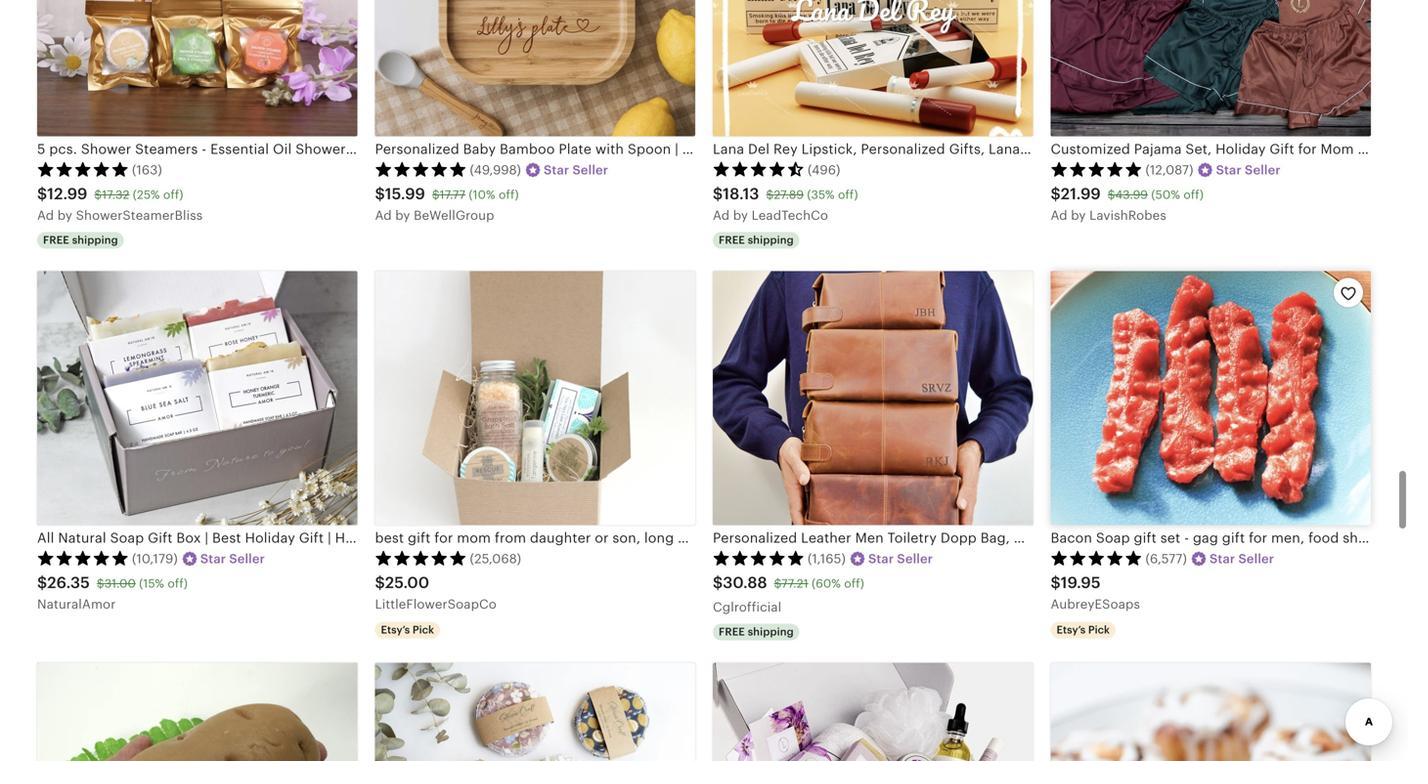 Task type: locate. For each thing, give the bounding box(es) containing it.
5 out of 5 stars image
[[37, 161, 129, 177], [375, 161, 467, 177], [1051, 161, 1143, 177], [37, 551, 129, 566], [375, 551, 467, 566], [713, 551, 805, 566], [1051, 551, 1143, 566]]

etsy's pick for 19.95
[[1057, 624, 1110, 637]]

1 d from the left
[[46, 208, 54, 223]]

etsy's
[[381, 624, 410, 637], [1057, 624, 1086, 637]]

off) for 30.88
[[844, 577, 864, 591]]

y for 12.99
[[65, 208, 72, 223]]

a left "bewellgroup"
[[375, 208, 384, 223]]

a inside $ 12.99 $ 17.32 (25% off) a d b y showersteamerbliss
[[37, 208, 46, 223]]

etsy's pick down littleflowersoapco
[[381, 624, 434, 637]]

a for 18.13
[[713, 208, 722, 223]]

off)
[[163, 188, 183, 201], [499, 188, 519, 201], [838, 188, 858, 201], [1184, 188, 1204, 201], [168, 577, 188, 591], [844, 577, 864, 591]]

1 a from the left
[[37, 208, 46, 223]]

5 out of 5 stars image up 15.99
[[375, 161, 467, 177]]

free shipping
[[43, 234, 118, 246], [719, 234, 794, 246], [719, 626, 794, 639]]

pick down the aubreyesoaps
[[1088, 624, 1110, 637]]

off) right '(60%'
[[844, 577, 864, 591]]

b inside $ 15.99 $ 17.77 (10% off) a d b y bewellgroup
[[395, 208, 404, 223]]

$ inside $ 30.88 $ 77.21 (60% off)
[[774, 577, 782, 591]]

star seller
[[544, 163, 608, 177], [1216, 163, 1281, 177], [200, 552, 265, 567], [868, 552, 933, 567], [1210, 552, 1274, 567]]

5 out of 5 stars image up 26.35
[[37, 551, 129, 566]]

shipping down cglrofficial
[[748, 626, 794, 639]]

cinnamon bun soap set, cute stocking stuffer, holiday teacher gift, handmade gift for her, fake food soap image
[[1051, 664, 1371, 762]]

1 horizontal spatial pick
[[1088, 624, 1110, 637]]

21.99
[[1061, 185, 1101, 203]]

star seller right (49,998)
[[544, 163, 608, 177]]

3 y from the left
[[741, 208, 748, 223]]

aubreyesoaps
[[1051, 598, 1140, 612]]

a for 21.99
[[1051, 208, 1060, 223]]

27.89
[[774, 188, 804, 201]]

a left the lavishrobes
[[1051, 208, 1060, 223]]

star right (10,179)
[[200, 552, 226, 567]]

$ 15.99 $ 17.77 (10% off) a d b y bewellgroup
[[375, 185, 519, 223]]

off) right (50% at the top of page
[[1184, 188, 1204, 201]]

(50%
[[1151, 188, 1180, 201]]

all natural soap gift box | best holiday gift | handmade artisan soap | self care| personalized gift for her image
[[37, 271, 357, 526]]

star right (1,165)
[[868, 552, 894, 567]]

0 horizontal spatial etsy's
[[381, 624, 410, 637]]

seller right (1,165)
[[897, 552, 933, 567]]

star seller right "(12,087)"
[[1216, 163, 1281, 177]]

etsy's pick
[[381, 624, 434, 637], [1057, 624, 1110, 637]]

2 pick from the left
[[1088, 624, 1110, 637]]

d down 18.13
[[721, 208, 730, 223]]

b down 12.99
[[57, 208, 66, 223]]

y down 12.99
[[65, 208, 72, 223]]

(10,179)
[[132, 552, 178, 567]]

b down 15.99
[[395, 208, 404, 223]]

free for 12.99
[[43, 234, 69, 246]]

y down the '21.99'
[[1079, 208, 1086, 223]]

30.88
[[723, 575, 767, 592]]

y down 18.13
[[741, 208, 748, 223]]

off) right (10%
[[499, 188, 519, 201]]

off) right (25% on the top
[[163, 188, 183, 201]]

b inside $ 21.99 $ 43.99 (50% off) a d b y lavishrobes
[[1071, 208, 1079, 223]]

$
[[37, 185, 47, 203], [375, 185, 385, 203], [713, 185, 723, 203], [1051, 185, 1061, 203], [94, 188, 102, 201], [432, 188, 440, 201], [766, 188, 774, 201], [1108, 188, 1115, 201], [37, 575, 47, 592], [375, 575, 385, 592], [713, 575, 723, 592], [1051, 575, 1061, 592], [97, 577, 104, 591], [774, 577, 782, 591]]

0 horizontal spatial pick
[[413, 624, 434, 637]]

d inside $ 18.13 $ 27.89 (35% off) a d b y leadtechco
[[721, 208, 730, 223]]

d for 21.99
[[1059, 208, 1068, 223]]

a for 12.99
[[37, 208, 46, 223]]

3 a from the left
[[713, 208, 722, 223]]

seller right (10,179)
[[229, 552, 265, 567]]

b inside $ 12.99 $ 17.32 (25% off) a d b y showersteamerbliss
[[57, 208, 66, 223]]

seller
[[573, 163, 608, 177], [1245, 163, 1281, 177], [229, 552, 265, 567], [897, 552, 933, 567], [1239, 552, 1274, 567]]

31.00
[[104, 577, 136, 591]]

2 a from the left
[[375, 208, 384, 223]]

d inside $ 15.99 $ 17.77 (10% off) a d b y bewellgroup
[[384, 208, 392, 223]]

1 etsy's from the left
[[381, 624, 410, 637]]

etsy's pick for 25.00
[[381, 624, 434, 637]]

y inside $ 21.99 $ 43.99 (50% off) a d b y lavishrobes
[[1079, 208, 1086, 223]]

4 y from the left
[[1079, 208, 1086, 223]]

off) inside the $ 26.35 $ 31.00 (15% off) naturalamor
[[168, 577, 188, 591]]

d down 12.99
[[46, 208, 54, 223]]

3 b from the left
[[733, 208, 741, 223]]

4 b from the left
[[1071, 208, 1079, 223]]

a inside $ 15.99 $ 17.77 (10% off) a d b y bewellgroup
[[375, 208, 384, 223]]

(496)
[[808, 163, 841, 177]]

pick for 25.00
[[413, 624, 434, 637]]

bewellgroup
[[414, 208, 494, 223]]

5 out of 5 stars image for 21.99
[[1051, 161, 1143, 177]]

shipping down leadtechco
[[748, 234, 794, 246]]

etsy's pick down the aubreyesoaps
[[1057, 624, 1110, 637]]

d
[[46, 208, 54, 223], [384, 208, 392, 223], [721, 208, 730, 223], [1059, 208, 1068, 223]]

5 out of 5 stars image for 26.35
[[37, 551, 129, 566]]

(35%
[[807, 188, 835, 201]]

b for 18.13
[[733, 208, 741, 223]]

2 y from the left
[[403, 208, 410, 223]]

y
[[65, 208, 72, 223], [403, 208, 410, 223], [741, 208, 748, 223], [1079, 208, 1086, 223]]

$ 19.95 aubreyesoaps
[[1051, 575, 1140, 612]]

17.32
[[102, 188, 130, 201]]

y down 15.99
[[403, 208, 410, 223]]

1 horizontal spatial etsy's
[[1057, 624, 1086, 637]]

b
[[57, 208, 66, 223], [395, 208, 404, 223], [733, 208, 741, 223], [1071, 208, 1079, 223]]

$ 21.99 $ 43.99 (50% off) a d b y lavishrobes
[[1051, 185, 1204, 223]]

b down the '21.99'
[[1071, 208, 1079, 223]]

5 out of 5 stars image up 25.00
[[375, 551, 467, 566]]

shipping
[[72, 234, 118, 246], [748, 234, 794, 246], [748, 626, 794, 639]]

etsy's down littleflowersoapco
[[381, 624, 410, 637]]

(10%
[[469, 188, 496, 201]]

free down 18.13
[[719, 234, 745, 246]]

star right "(12,087)"
[[1216, 163, 1242, 177]]

2 b from the left
[[395, 208, 404, 223]]

off) inside $ 30.88 $ 77.21 (60% off)
[[844, 577, 864, 591]]

star seller for 26.35
[[200, 552, 265, 567]]

0 horizontal spatial etsy's pick
[[381, 624, 434, 637]]

free shipping down 12.99
[[43, 234, 118, 246]]

etsy's for 25.00
[[381, 624, 410, 637]]

off) right (35%
[[838, 188, 858, 201]]

a
[[37, 208, 46, 223], [375, 208, 384, 223], [713, 208, 722, 223], [1051, 208, 1060, 223]]

1 y from the left
[[65, 208, 72, 223]]

star for 21.99
[[1216, 163, 1242, 177]]

reusable face wipes, soft reusable make up pads, cotton, eco friendly zero waste, facial rounds, gift for her, christmas gifts image
[[375, 664, 695, 762]]

star
[[544, 163, 569, 177], [1216, 163, 1242, 177], [200, 552, 226, 567], [868, 552, 894, 567], [1210, 552, 1235, 567]]

1 etsy's pick from the left
[[381, 624, 434, 637]]

b inside $ 18.13 $ 27.89 (35% off) a d b y leadtechco
[[733, 208, 741, 223]]

star seller right (1,165)
[[868, 552, 933, 567]]

free down 12.99
[[43, 234, 69, 246]]

free shipping down leadtechco
[[719, 234, 794, 246]]

d inside $ 12.99 $ 17.32 (25% off) a d b y showersteamerbliss
[[46, 208, 54, 223]]

a inside $ 18.13 $ 27.89 (35% off) a d b y leadtechco
[[713, 208, 722, 223]]

1 pick from the left
[[413, 624, 434, 637]]

d down the '21.99'
[[1059, 208, 1068, 223]]

$ inside $ 19.95 aubreyesoaps
[[1051, 575, 1061, 592]]

etsy's down the aubreyesoaps
[[1057, 624, 1086, 637]]

seller right "(12,087)"
[[1245, 163, 1281, 177]]

free
[[43, 234, 69, 246], [719, 234, 745, 246], [719, 626, 745, 639]]

star seller right (10,179)
[[200, 552, 265, 567]]

5 out of 5 stars image up 30.88
[[713, 551, 805, 566]]

off) inside $ 18.13 $ 27.89 (35% off) a d b y leadtechco
[[838, 188, 858, 201]]

off) right (15%
[[168, 577, 188, 591]]

a for 15.99
[[375, 208, 384, 223]]

star right the (6,577) at the right bottom
[[1210, 552, 1235, 567]]

personalized leather men toiletry dopp bag, christmas gift for boyfriend, dad father, husband, him, anniversary groomsmen, custom travel kit image
[[713, 271, 1033, 526]]

seller right (49,998)
[[573, 163, 608, 177]]

d for 18.13
[[721, 208, 730, 223]]

2 etsy's pick from the left
[[1057, 624, 1110, 637]]

pick
[[413, 624, 434, 637], [1088, 624, 1110, 637]]

2 etsy's from the left
[[1057, 624, 1086, 637]]

y inside $ 18.13 $ 27.89 (35% off) a d b y leadtechco
[[741, 208, 748, 223]]

3 d from the left
[[721, 208, 730, 223]]

5 out of 5 stars image up 12.99
[[37, 161, 129, 177]]

pick down littleflowersoapco
[[413, 624, 434, 637]]

b down 18.13
[[733, 208, 741, 223]]

bacon soap gift set - gag gift for men, food shaped vegan bacon, white elephant gift, handmade best gift for him image
[[1051, 271, 1371, 526]]

(25%
[[133, 188, 160, 201]]

4 d from the left
[[1059, 208, 1068, 223]]

y inside $ 15.99 $ 17.77 (10% off) a d b y bewellgroup
[[403, 208, 410, 223]]

off) inside $ 21.99 $ 43.99 (50% off) a d b y lavishrobes
[[1184, 188, 1204, 201]]

25.00
[[385, 575, 429, 592]]

b for 21.99
[[1071, 208, 1079, 223]]

43.99
[[1115, 188, 1148, 201]]

off) inside $ 15.99 $ 17.77 (10% off) a d b y bewellgroup
[[499, 188, 519, 201]]

free shipping down cglrofficial
[[719, 626, 794, 639]]

a left showersteamerbliss
[[37, 208, 46, 223]]

5 pcs. shower steamers - essential oil shower steamers, handmade bath steamers tablets, shower aromatherapy gift image
[[37, 0, 357, 136]]

a inside $ 21.99 $ 43.99 (50% off) a d b y lavishrobes
[[1051, 208, 1060, 223]]

1 horizontal spatial etsy's pick
[[1057, 624, 1110, 637]]

shipping down $ 12.99 $ 17.32 (25% off) a d b y showersteamerbliss
[[72, 234, 118, 246]]

star right (49,998)
[[544, 163, 569, 177]]

$ 12.99 $ 17.32 (25% off) a d b y showersteamerbliss
[[37, 185, 203, 223]]

d for 15.99
[[384, 208, 392, 223]]

y for 18.13
[[741, 208, 748, 223]]

$ inside $ 25.00 littleflowersoapco
[[375, 575, 385, 592]]

off) for 15.99
[[499, 188, 519, 201]]

y inside $ 12.99 $ 17.32 (25% off) a d b y showersteamerbliss
[[65, 208, 72, 223]]

d down 15.99
[[384, 208, 392, 223]]

seller right the (6,577) at the right bottom
[[1239, 552, 1274, 567]]

2 d from the left
[[384, 208, 392, 223]]

d inside $ 21.99 $ 43.99 (50% off) a d b y lavishrobes
[[1059, 208, 1068, 223]]

1 b from the left
[[57, 208, 66, 223]]

off) inside $ 12.99 $ 17.32 (25% off) a d b y showersteamerbliss
[[163, 188, 183, 201]]

a down 4.5 out of 5 stars image
[[713, 208, 722, 223]]

b for 12.99
[[57, 208, 66, 223]]

5 out of 5 stars image up the '21.99'
[[1051, 161, 1143, 177]]

4 a from the left
[[1051, 208, 1060, 223]]



Task type: vqa. For each thing, say whether or not it's contained in the screenshot.
rightmost the
no



Task type: describe. For each thing, give the bounding box(es) containing it.
19.95
[[1061, 575, 1101, 592]]

(15%
[[139, 577, 164, 591]]

(1,165)
[[808, 552, 846, 567]]

y for 21.99
[[1079, 208, 1086, 223]]

(6,577)
[[1146, 552, 1187, 567]]

$ 25.00 littleflowersoapco
[[375, 575, 497, 612]]

(49,998)
[[470, 163, 521, 177]]

leadtechco
[[752, 208, 828, 223]]

$ 18.13 $ 27.89 (35% off) a d b y leadtechco
[[713, 185, 858, 223]]

4.5 out of 5 stars image
[[713, 161, 805, 177]]

star for 26.35
[[200, 552, 226, 567]]

pick for 19.95
[[1088, 624, 1110, 637]]

star for 15.99
[[544, 163, 569, 177]]

17.77
[[440, 188, 466, 201]]

(60%
[[812, 577, 841, 591]]

seller for 21.99
[[1245, 163, 1281, 177]]

off) for 26.35
[[168, 577, 188, 591]]

77.21
[[782, 577, 809, 591]]

customized pajama set, holiday gift for mom sister wife, personalized gift, silk pajama, christmas gift for her image
[[1051, 0, 1371, 136]]

seller for 26.35
[[229, 552, 265, 567]]

free for 18.13
[[719, 234, 745, 246]]

15.99
[[385, 185, 425, 203]]

5 out of 5 stars image for 30.88
[[713, 551, 805, 566]]

seller for 15.99
[[573, 163, 608, 177]]

5 out of 5 stars image for 15.99
[[375, 161, 467, 177]]

littleflowersoapco
[[375, 598, 497, 612]]

etsy's for 19.95
[[1057, 624, 1086, 637]]

shipping for 18.13
[[748, 234, 794, 246]]

free shipping for 18.13
[[719, 234, 794, 246]]

best gift for mom from daughter or son, long distance gift for her, spa gift set, gifts for friends, gifts for her image
[[375, 271, 695, 526]]

spa gift set, hello friend gift box, friend gift, best friend gift, coworker gift, thinking of you gift, gift for friend, relaxation gift image
[[713, 664, 1033, 762]]

star seller right the (6,577) at the right bottom
[[1210, 552, 1274, 567]]

free shipping for 12.99
[[43, 234, 118, 246]]

(12,087)
[[1146, 163, 1194, 177]]

naturalamor
[[37, 598, 116, 612]]

12.99
[[47, 185, 87, 203]]

lavishrobes
[[1090, 208, 1167, 223]]

shipping for 12.99
[[72, 234, 118, 246]]

star seller for 15.99
[[544, 163, 608, 177]]

showersteamerbliss
[[76, 208, 203, 223]]

star seller for 21.99
[[1216, 163, 1281, 177]]

lana del rey lipstick, personalized gifts, lana del rey cigarette lipsticks set, gift for her, gifts for mom, mothers day gift, gift for her image
[[713, 0, 1033, 136]]

cglrofficial
[[713, 601, 782, 615]]

off) for 18.13
[[838, 188, 858, 201]]

5 out of 5 stars image for 12.99
[[37, 161, 129, 177]]

$ 30.88 $ 77.21 (60% off)
[[713, 575, 864, 592]]

$ 26.35 $ 31.00 (15% off) naturalamor
[[37, 575, 188, 612]]

y for 15.99
[[403, 208, 410, 223]]

(25,068)
[[470, 552, 521, 567]]

d for 12.99
[[46, 208, 54, 223]]

off) for 21.99
[[1184, 188, 1204, 201]]

26.35
[[47, 575, 90, 592]]

(163)
[[132, 163, 162, 177]]

personalized baby bamboo plate with spoon | custom engraved kids dining set | children weaning set | 1st birthday gift | toddler gift image
[[375, 0, 695, 136]]

off) for 12.99
[[163, 188, 183, 201]]

free down cglrofficial
[[719, 626, 745, 639]]

big  potato soap, realistic looking potato shaped handcrafted soap, funny gift for potato lover, office party gift, friend prank gift image
[[37, 664, 357, 762]]

5 out of 5 stars image up the "19.95"
[[1051, 551, 1143, 566]]

18.13
[[723, 185, 759, 203]]

b for 15.99
[[395, 208, 404, 223]]



